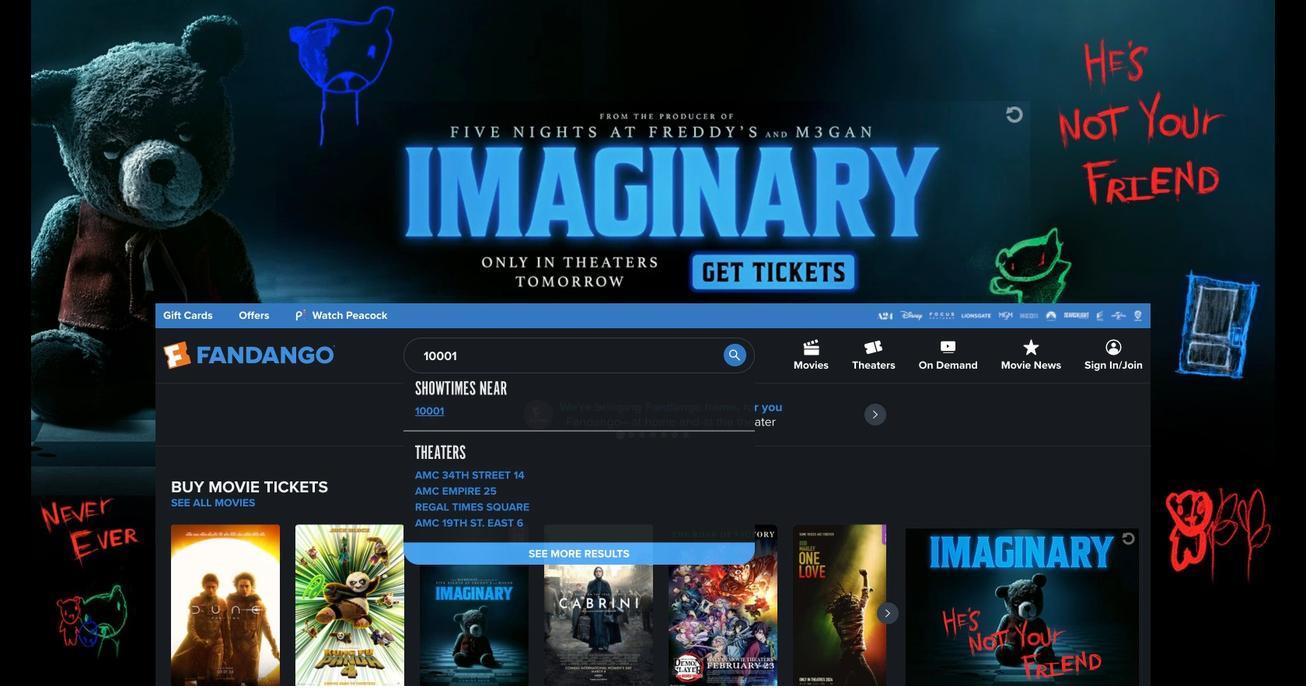 Task type: describe. For each thing, give the bounding box(es) containing it.
1 vertical spatial advertisement element
[[906, 529, 1140, 686]]

Search by city, state, zip or movie text field
[[404, 338, 755, 373]]

0 vertical spatial advertisement element
[[276, 101, 1031, 296]]

cabrini (2024) poster image
[[544, 525, 653, 686]]

0 vertical spatial region
[[156, 383, 1151, 446]]

imaginary (2024) poster image
[[420, 525, 529, 686]]

bob marley: one love (2024) poster image
[[793, 525, 902, 686]]

select a slide to show tab list
[[156, 429, 1151, 440]]



Task type: locate. For each thing, give the bounding box(es) containing it.
region
[[156, 383, 1151, 446], [171, 525, 902, 686]]

kung fu panda 4 (2024) poster image
[[296, 525, 404, 686]]

1 gift box white image from the left
[[509, 525, 529, 545]]

offer icon image
[[524, 400, 553, 429]]

gift box white image
[[509, 525, 529, 545], [882, 525, 902, 545]]

1 vertical spatial region
[[171, 525, 902, 686]]

1 horizontal spatial gift box white image
[[882, 525, 902, 545]]

2 gift box white image from the left
[[882, 525, 902, 545]]

dune: part two (2024) poster image
[[171, 525, 280, 686]]

0 horizontal spatial gift box white image
[[509, 525, 529, 545]]

advertisement element
[[276, 101, 1031, 296], [906, 529, 1140, 686]]

None search field
[[404, 338, 755, 565]]

gift box white image for "bob marley: one love (2024) poster" image
[[882, 525, 902, 545]]

gift box white image for imaginary (2024) poster image
[[509, 525, 529, 545]]

demon slayer: kimetsu no yaiba - to the hashira training (2024) poster image
[[669, 525, 778, 686]]



Task type: vqa. For each thing, say whether or not it's contained in the screenshot.
'Demon Slayer: Kimetsu No Yaiba - To The Hashira Training (2024) Poster' IMAGE
yes



